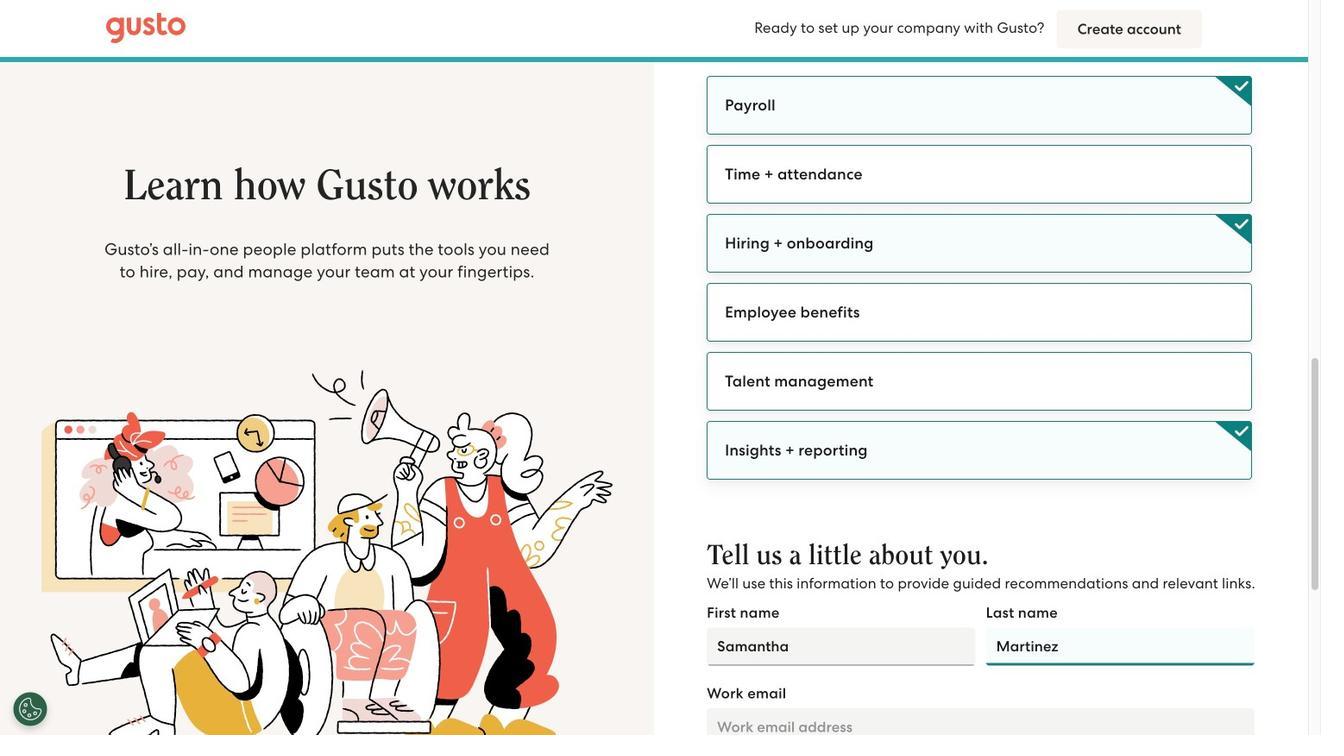 Task type: describe. For each thing, give the bounding box(es) containing it.
Work email address email field
[[707, 708, 1255, 735]]



Task type: locate. For each thing, give the bounding box(es) containing it.
happy employers using hr operating systems image
[[0, 370, 654, 735]]

online payroll services, hr, and benefits | gusto image
[[106, 13, 186, 44]]

First name text field
[[707, 628, 976, 666]]

Last name text field
[[986, 628, 1255, 666]]



Task type: vqa. For each thing, say whether or not it's contained in the screenshot.
Health corresponding to Health insurance broker integration
no



